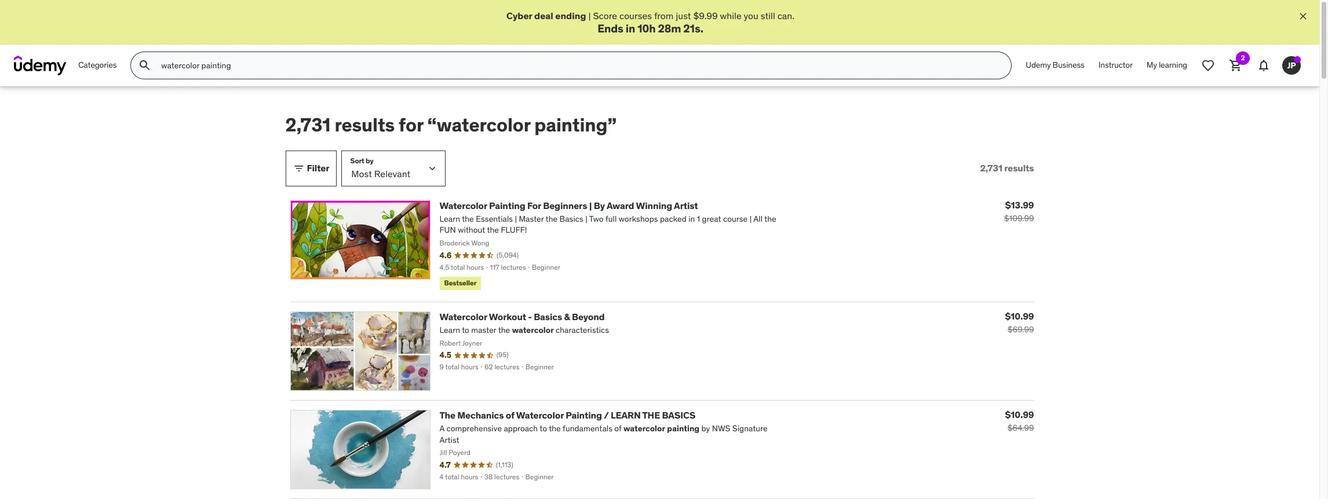 Task type: locate. For each thing, give the bounding box(es) containing it.
1 horizontal spatial painting
[[566, 410, 602, 421]]

courses
[[619, 10, 652, 21]]

/
[[604, 410, 609, 421]]

$10.99 $64.99
[[1005, 409, 1034, 433]]

| left score
[[588, 10, 591, 21]]

1 vertical spatial results
[[1004, 162, 1034, 174]]

instructor
[[1099, 60, 1133, 70]]

2,731 for 2,731 results
[[980, 162, 1002, 174]]

cyber
[[506, 10, 532, 21]]

the
[[440, 410, 455, 421]]

0 vertical spatial painting
[[489, 200, 525, 211]]

0 horizontal spatial 2,731
[[285, 113, 331, 137]]

watercolor workout - basics & beyond
[[440, 311, 605, 323]]

0 vertical spatial results
[[335, 113, 395, 137]]

$10.99 up $69.99
[[1005, 310, 1034, 322]]

watercolor painting for beginners | by award winning artist
[[440, 200, 698, 211]]

udemy
[[1026, 60, 1051, 70]]

2,731 results
[[980, 162, 1034, 174]]

0 vertical spatial 2,731
[[285, 113, 331, 137]]

cyber deal ending | score courses from just $9.99 while you still can. ends in 10h 28m 21s .
[[506, 10, 795, 36]]

award
[[607, 200, 634, 211]]

watercolor for watercolor painting for beginners | by award winning artist
[[440, 200, 487, 211]]

udemy business
[[1026, 60, 1085, 70]]

watercolor for watercolor workout - basics & beyond
[[440, 311, 487, 323]]

2 link
[[1222, 52, 1250, 79]]

jp link
[[1278, 52, 1306, 79]]

just
[[676, 10, 691, 21]]

for
[[527, 200, 541, 211]]

$109.99
[[1004, 213, 1034, 223]]

$10.99 up $64.99
[[1005, 409, 1034, 421]]

instructor link
[[1092, 52, 1140, 79]]

results left for
[[335, 113, 395, 137]]

|
[[588, 10, 591, 21], [589, 200, 592, 211]]

you
[[744, 10, 759, 21]]

my learning
[[1147, 60, 1187, 70]]

1 horizontal spatial results
[[1004, 162, 1034, 174]]

results inside status
[[1004, 162, 1034, 174]]

the
[[642, 410, 660, 421]]

1 vertical spatial |
[[589, 200, 592, 211]]

| left by
[[589, 200, 592, 211]]

painting left /
[[566, 410, 602, 421]]

1 vertical spatial 2,731
[[980, 162, 1002, 174]]

watercolor
[[440, 200, 487, 211], [440, 311, 487, 323], [516, 410, 564, 421]]

filter button
[[285, 150, 337, 186]]

results up $13.99
[[1004, 162, 1034, 174]]

0 vertical spatial watercolor
[[440, 200, 487, 211]]

painting
[[489, 200, 525, 211], [566, 410, 602, 421]]

2,731 results status
[[980, 162, 1034, 174]]

by
[[594, 200, 605, 211]]

my
[[1147, 60, 1157, 70]]

ends
[[598, 22, 623, 36]]

submit search image
[[138, 59, 152, 73]]

1 $10.99 from the top
[[1005, 310, 1034, 322]]

2 vertical spatial watercolor
[[516, 410, 564, 421]]

udemy business link
[[1019, 52, 1092, 79]]

deal
[[534, 10, 553, 21]]

1 horizontal spatial 2,731
[[980, 162, 1002, 174]]

1 vertical spatial watercolor
[[440, 311, 487, 323]]

for
[[399, 113, 423, 137]]

1 vertical spatial $10.99
[[1005, 409, 1034, 421]]

$10.99
[[1005, 310, 1034, 322], [1005, 409, 1034, 421]]

the mechanics of watercolor painting / learn the basics link
[[440, 410, 696, 421]]

results
[[335, 113, 395, 137], [1004, 162, 1034, 174]]

0 vertical spatial $10.99
[[1005, 310, 1034, 322]]

still
[[761, 10, 775, 21]]

beginners
[[543, 200, 587, 211]]

0 horizontal spatial results
[[335, 113, 395, 137]]

2,731
[[285, 113, 331, 137], [980, 162, 1002, 174]]

watercolor painting for beginners | by award winning artist link
[[440, 200, 698, 211]]

2,731 inside status
[[980, 162, 1002, 174]]

2 $10.99 from the top
[[1005, 409, 1034, 421]]

$64.99
[[1008, 423, 1034, 433]]

you have alerts image
[[1294, 56, 1301, 63]]

0 horizontal spatial painting
[[489, 200, 525, 211]]

score
[[593, 10, 617, 21]]

painting left "for"
[[489, 200, 525, 211]]

of
[[506, 410, 514, 421]]

wishlist image
[[1201, 59, 1215, 73]]

notifications image
[[1257, 59, 1271, 73]]

basics
[[662, 410, 696, 421]]

0 vertical spatial |
[[588, 10, 591, 21]]

my learning link
[[1140, 52, 1194, 79]]

ending
[[555, 10, 586, 21]]

learn
[[611, 410, 641, 421]]

filter
[[307, 162, 329, 174]]

&
[[564, 311, 570, 323]]



Task type: vqa. For each thing, say whether or not it's contained in the screenshot.
bottommost CHATGPT
no



Task type: describe. For each thing, give the bounding box(es) containing it.
workout
[[489, 311, 526, 323]]

while
[[720, 10, 742, 21]]

mechanics
[[457, 410, 504, 421]]

$13.99
[[1005, 199, 1034, 211]]

beyond
[[572, 311, 605, 323]]

"watercolor
[[427, 113, 530, 137]]

shopping cart with 2 items image
[[1229, 59, 1243, 73]]

small image
[[293, 163, 305, 174]]

results for 2,731 results
[[1004, 162, 1034, 174]]

from
[[654, 10, 674, 21]]

watercolor workout - basics & beyond link
[[440, 311, 605, 323]]

| inside cyber deal ending | score courses from just $9.99 while you still can. ends in 10h 28m 21s .
[[588, 10, 591, 21]]

painting"
[[534, 113, 617, 137]]

$10.99 for watercolor workout - basics & beyond
[[1005, 310, 1034, 322]]

Search for anything text field
[[159, 56, 997, 75]]

udemy image
[[14, 56, 67, 75]]

jp
[[1287, 60, 1296, 71]]

2
[[1241, 53, 1245, 62]]

1 vertical spatial painting
[[566, 410, 602, 421]]

basics
[[534, 311, 562, 323]]

$13.99 $109.99
[[1004, 199, 1034, 223]]

categories
[[78, 60, 117, 70]]

results for 2,731 results for "watercolor painting"
[[335, 113, 395, 137]]

can.
[[777, 10, 795, 21]]

in
[[626, 22, 635, 36]]

categories button
[[71, 52, 124, 79]]

winning
[[636, 200, 672, 211]]

$10.99 for the mechanics of watercolor painting / learn the basics
[[1005, 409, 1034, 421]]

2,731 for 2,731 results for "watercolor painting"
[[285, 113, 331, 137]]

close image
[[1297, 10, 1309, 22]]

.
[[700, 22, 703, 36]]

artist
[[674, 200, 698, 211]]

$69.99
[[1008, 324, 1034, 335]]

10h 28m 21s
[[638, 22, 700, 36]]

business
[[1053, 60, 1085, 70]]

2,731 results for "watercolor painting"
[[285, 113, 617, 137]]

the mechanics of watercolor painting / learn the basics
[[440, 410, 696, 421]]

$10.99 $69.99
[[1005, 310, 1034, 335]]

-
[[528, 311, 532, 323]]

learning
[[1159, 60, 1187, 70]]

$9.99
[[693, 10, 718, 21]]



